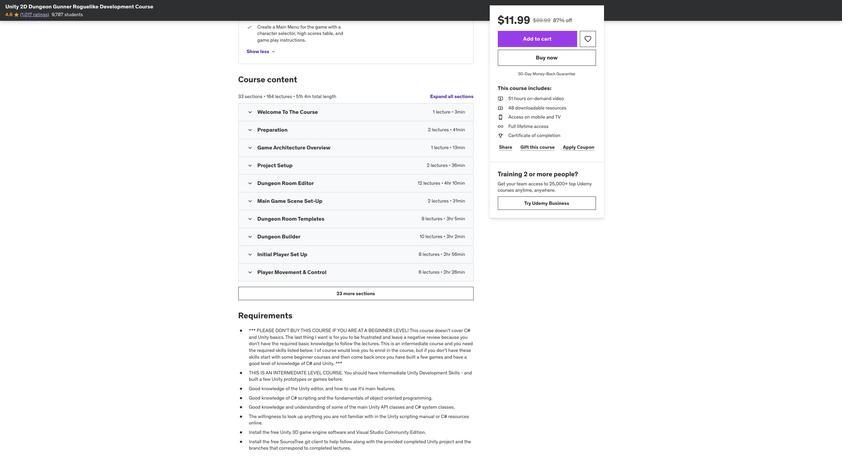 Task type: describe. For each thing, give the bounding box(es) containing it.
wishlist image
[[584, 35, 592, 43]]

c# up understanding
[[291, 395, 297, 401]]

and up skills on the bottom right
[[445, 354, 452, 360]]

classes
[[389, 405, 405, 411]]

xsmall image for the willingness to look up anything you are not familiar with in the unity scripting manual or c# resources online.
[[238, 414, 244, 421]]

the down basics.
[[272, 341, 279, 347]]

learn
[[257, 1, 269, 7]]

unity down 'object' at the bottom left
[[369, 405, 380, 411]]

with inside "install the free sourcetree git client to help follow along with the provided completed unity project and the branches that correspond to completed lectures."
[[366, 439, 375, 445]]

game up git
[[300, 430, 312, 436]]

save
[[438, 8, 447, 14]]

small image for initial player set up
[[247, 252, 253, 258]]

0 horizontal spatial main
[[257, 198, 270, 205]]

small image for dungeon room editor
[[247, 180, 253, 187]]

and left visual at the left
[[348, 430, 355, 436]]

apply coupon
[[563, 144, 595, 150]]

game architecture overview
[[257, 144, 331, 151]]

install the free sourcetree git client to help follow along with the provided completed unity project and the branches that correspond to completed lectures.
[[249, 439, 471, 452]]

a inside "add a pause menu to adjust the music and sound effect volume levels, and save the set levels using player preferences."
[[380, 1, 383, 7]]

listed
[[288, 348, 299, 354]]

project setup
[[257, 162, 293, 169]]

of left 'object' at the bottom left
[[365, 395, 369, 401]]

you up need
[[460, 335, 468, 341]]

unity down an
[[272, 377, 283, 383]]

0 horizontal spatial completed
[[310, 446, 332, 452]]

small image for preparation
[[247, 127, 253, 134]]

small image for game architecture overview
[[247, 145, 253, 152]]

back
[[364, 354, 374, 360]]

4.6
[[5, 12, 13, 18]]

2hr for player movement & control
[[444, 270, 451, 276]]

have down these
[[454, 354, 463, 360]]

setup
[[277, 162, 293, 169]]

have left these
[[449, 348, 458, 354]]

the down good knowledge of the unity editor, and how to use it's main features.
[[327, 395, 334, 401]]

unity left 3d
[[280, 430, 291, 436]]

frustrated
[[361, 335, 382, 341]]

in inside *** please don't buy this course if you are at a beginner level! this course doesn't cover c# and unity basics.  the last thing i want is for you to be frustrated and leave a negative review because you don't have the required basic knowledge to follow the lectures.  this is an intermediate course and you need the required skills listed below.  i of course would love you to enrol in the course, but if you don't have these skills start with some beginner courses and then come back once you have built a few games and have a good level of knowledge of c# and unity.  ***
[[387, 348, 391, 354]]

project
[[440, 439, 454, 445]]

• for dungeon builder
[[444, 234, 446, 240]]

a down but on the bottom
[[417, 354, 420, 360]]

that
[[270, 446, 278, 452]]

welcome to the course
[[257, 109, 318, 116]]

have down the course,
[[396, 354, 405, 360]]

last
[[295, 335, 302, 341]]

game inside learn how to implement music in the game which is configurable for each dungeon room to play both ambient music and battle music.
[[336, 1, 348, 7]]

• for dungeon room editor
[[442, 180, 443, 186]]

• for dungeon room templates
[[444, 216, 446, 222]]

music inside "add a pause menu to adjust the music and sound effect volume levels, and save the set levels using player preferences."
[[438, 1, 451, 7]]

full
[[509, 123, 516, 129]]

apply
[[563, 144, 576, 150]]

buy now
[[536, 54, 558, 61]]

video
[[553, 96, 564, 102]]

to up 'would'
[[335, 341, 339, 347]]

room for editor
[[282, 180, 297, 187]]

the down "an"
[[392, 348, 399, 354]]

good knowledge of c# scripting and the fundamentals of object oriented programming.
[[249, 395, 433, 401]]

0 vertical spatial skills
[[276, 348, 286, 354]]

now
[[547, 54, 558, 61]]

initial
[[257, 251, 272, 258]]

adjust
[[416, 1, 429, 7]]

small image for main game scene set-up
[[247, 198, 253, 205]]

xsmall image for install the free sourcetree git client to help follow along with the provided completed unity project and the branches that correspond to completed lectures.
[[238, 439, 244, 446]]

xsmall image inside show less button
[[271, 49, 276, 54]]

unity inside the willingness to look up anything you are not familiar with in the unity scripting manual or c# resources online.
[[388, 414, 399, 420]]

doesn't
[[435, 328, 451, 334]]

51
[[509, 96, 513, 102]]

music down each
[[302, 15, 314, 21]]

or inside "this is an intermediate level course.  you should have intermediate unity development skills - and built a few unity prototypes or games before."
[[308, 377, 312, 383]]

of down beginner
[[301, 361, 305, 367]]

xsmall image for 48 downloadable resources
[[498, 105, 503, 111]]

the up branches
[[263, 439, 270, 445]]

and left tv
[[547, 114, 555, 120]]

1 vertical spatial game
[[271, 198, 286, 205]]

0 horizontal spatial development
[[100, 3, 134, 10]]

try udemy business link
[[498, 197, 596, 210]]

the left set at the top right
[[448, 8, 455, 14]]

access inside "training 2 or more people? get your team access to 25,000+ top udemy courses anytime, anywhere."
[[529, 181, 543, 187]]

xsmall image for *** please don't buy this course if you are at a beginner level! this course doesn't cover c# and unity basics.  the last thing i want is for you to be frustrated and leave a negative review because you don't have the required basic knowledge to follow the lectures.  this is an intermediate course and you need the required skills listed below.  i of course would love you to enrol in the course, but if you don't have these skills start with some beginner courses and then come back once you have built a few games and have a good level of knowledge of c# and unity.  ***
[[238, 328, 244, 335]]

knowledge for the
[[262, 386, 285, 392]]

games inside *** please don't buy this course if you are at a beginner level! this course doesn't cover c# and unity basics.  the last thing i want is for you to be frustrated and leave a negative review because you don't have the required basic knowledge to follow the lectures.  this is an intermediate course and you need the required skills listed below.  i of course would love you to enrol in the course, but if you don't have these skills start with some beginner courses and then come back once you have built a few games and have a good level of knowledge of c# and unity.  ***
[[429, 354, 443, 360]]

music up each
[[309, 1, 322, 7]]

to left be
[[349, 335, 353, 341]]

lectures for project setup
[[431, 163, 448, 169]]

each
[[310, 8, 320, 14]]

10
[[420, 234, 425, 240]]

main inside create a main menu for the game with a character selector, high scores table, and game play instructions.
[[276, 24, 287, 30]]

the up familiar
[[350, 405, 356, 411]]

the right project
[[464, 439, 471, 445]]

room
[[341, 8, 352, 14]]

• for game architecture overview
[[450, 145, 452, 151]]

you right the once
[[387, 354, 394, 360]]

total
[[312, 93, 322, 99]]

1 horizontal spatial this
[[410, 328, 419, 334]]

includes:
[[529, 85, 552, 91]]

c# down beginner
[[306, 361, 312, 367]]

you up back
[[361, 348, 369, 354]]

3hr for dungeon room templates
[[447, 216, 454, 222]]

effect
[[385, 8, 397, 14]]

with inside create a main menu for the game with a character selector, high scores table, and game play instructions.
[[328, 24, 337, 30]]

1 vertical spatial udemy
[[532, 200, 548, 206]]

0 vertical spatial scripting
[[298, 395, 317, 401]]

course inside "link"
[[540, 144, 555, 150]]

51h 4m
[[296, 93, 311, 99]]

expand all sections
[[430, 94, 474, 100]]

0 vertical spatial completed
[[404, 439, 426, 445]]

0 vertical spatial course
[[135, 3, 153, 10]]

1 vertical spatial main
[[358, 405, 368, 411]]

1 horizontal spatial course
[[238, 74, 265, 85]]

small image for player movement & control
[[247, 270, 253, 276]]

online.
[[249, 421, 263, 427]]

a down level!
[[404, 335, 407, 341]]

knowledge for c#
[[262, 395, 285, 401]]

to down 'which'
[[257, 15, 262, 21]]

features.
[[377, 386, 396, 392]]

thing
[[303, 335, 314, 341]]

if
[[333, 328, 337, 334]]

the willingness to look up anything you are not familiar with in the unity scripting manual or c# resources online.
[[249, 414, 469, 427]]

2 vertical spatial this
[[381, 341, 390, 347]]

small image for dungeon room templates
[[247, 216, 253, 223]]

1 vertical spatial some
[[332, 405, 343, 411]]

then
[[341, 354, 350, 360]]

and left save on the right of page
[[429, 8, 437, 14]]

intermediate
[[379, 370, 406, 376]]

and inside "install the free sourcetree git client to help follow along with the provided completed unity project and the branches that correspond to completed lectures."
[[456, 439, 463, 445]]

the down "prototypes"
[[291, 386, 298, 392]]

and up unity.
[[332, 354, 340, 360]]

studio
[[370, 430, 384, 436]]

object
[[370, 395, 383, 401]]

2 lectures • 36min
[[427, 163, 465, 169]]

• left 51h 4m
[[293, 93, 295, 99]]

30-
[[518, 71, 525, 76]]

sections for 23 more sections
[[356, 291, 375, 297]]

have down please
[[261, 341, 271, 347]]

0 vertical spatial main
[[366, 386, 376, 392]]

not
[[340, 414, 347, 420]]

you down you
[[341, 335, 348, 341]]

1 vertical spatial up
[[300, 251, 308, 258]]

1 vertical spatial how
[[335, 386, 343, 392]]

of right below.
[[317, 348, 321, 354]]

you right "if"
[[428, 348, 436, 354]]

the inside the willingness to look up anything you are not familiar with in the unity scripting manual or c# resources online.
[[249, 414, 257, 420]]

2 horizontal spatial this
[[498, 85, 509, 91]]

• for main game scene set-up
[[450, 198, 452, 204]]

2 for preparation
[[428, 127, 431, 133]]

udemy inside "training 2 or more people? get your team access to 25,000+ top udemy courses anytime, anywhere."
[[577, 181, 592, 187]]

2 vertical spatial is
[[391, 341, 394, 347]]

the right adjust
[[430, 1, 437, 7]]

lifetime
[[517, 123, 533, 129]]

to up back
[[370, 348, 374, 354]]

courses inside *** please don't buy this course if you are at a beginner level! this course doesn't cover c# and unity basics.  the last thing i want is for you to be frustrated and leave a negative review because you don't have the required basic knowledge to follow the lectures.  this is an intermediate course and you need the required skills listed below.  i of course would love you to enrol in the course, but if you don't have these skills start with some beginner courses and then come back once you have built a few games and have a good level of knowledge of c# and unity.  ***
[[314, 354, 331, 360]]

content
[[267, 74, 297, 85]]

a up character on the left of page
[[273, 24, 275, 30]]

menu for volume
[[398, 1, 410, 7]]

to inside "add a pause menu to adjust the music and sound effect volume levels, and save the set levels using player preferences."
[[411, 1, 415, 7]]

the down the online.
[[263, 430, 270, 436]]

2 vertical spatial player
[[257, 269, 273, 276]]

course.
[[323, 370, 343, 376]]

8 lectures • 2hr 56min
[[419, 252, 465, 258]]

access on mobile and tv
[[509, 114, 561, 120]]

1 horizontal spatial is
[[329, 335, 332, 341]]

add to cart
[[524, 35, 552, 42]]

learn how to implement music in the game which is configurable for each dungeon room to play both ambient music and battle music.
[[257, 1, 352, 21]]

1 vertical spatial ***
[[336, 361, 342, 367]]

1 horizontal spatial resources
[[546, 105, 567, 111]]

good for good knowledge and understanding of some of the main unity api classes and c# system classes.
[[249, 405, 261, 411]]

course
[[312, 328, 332, 334]]

0 horizontal spatial required
[[257, 348, 275, 354]]

unity down "prototypes"
[[299, 386, 310, 392]]

1 horizontal spatial required
[[280, 341, 298, 347]]

0 horizontal spatial ***
[[249, 328, 256, 334]]

game up scores
[[315, 24, 327, 30]]

9 lectures • 3hr 5min
[[422, 216, 465, 222]]

anywhere.
[[535, 187, 556, 194]]

1 vertical spatial player
[[273, 251, 289, 258]]

engine
[[313, 430, 327, 436]]

and down good knowledge of the unity editor, and how to use it's main features.
[[318, 395, 326, 401]]

you down because
[[454, 341, 462, 347]]

and up level
[[314, 361, 321, 367]]

to inside "training 2 or more people? get your team access to 25,000+ top udemy courses anytime, anywhere."
[[544, 181, 549, 187]]

lectures right the 164 at the top left of the page
[[275, 93, 292, 99]]

xsmall image for this is an intermediate level course.  you should have intermediate unity development skills - and built a few unity prototypes or games before.
[[238, 370, 244, 377]]

lectures. inside *** please don't buy this course if you are at a beginner level! this course doesn't cover c# and unity basics.  the last thing i want is for you to be frustrated and leave a negative review because you don't have the required basic knowledge to follow the lectures.  this is an intermediate course and you need the required skills listed below.  i of course would love you to enrol in the course, but if you don't have these skills start with some beginner courses and then come back once you have built a few games and have a good level of knowledge of c# and unity.  ***
[[362, 341, 380, 347]]

willingness
[[258, 414, 281, 420]]

gift this course
[[521, 144, 555, 150]]

33 sections • 164 lectures • 51h 4m total length
[[238, 93, 336, 99]]

the inside learn how to implement music in the game which is configurable for each dungeon room to play both ambient music and battle music.
[[328, 1, 335, 7]]

development inside "this is an intermediate level course.  you should have intermediate unity development skills - and built a few unity prototypes or games before."
[[420, 370, 448, 376]]

good knowledge and understanding of some of the main unity api classes and c# system classes.
[[249, 405, 455, 411]]

0 vertical spatial up
[[315, 198, 323, 205]]

this inside "this is an intermediate level course.  you should have intermediate unity development skills - and built a few unity prototypes or games before."
[[249, 370, 259, 376]]

apply coupon button
[[562, 141, 596, 154]]

buy
[[536, 54, 546, 61]]

48 downloadable resources
[[509, 105, 567, 111]]

and inside create a main menu for the game with a character selector, high scores table, and game play instructions.
[[336, 30, 343, 36]]

this is an intermediate level course.  you should have intermediate unity development skills - and built a few unity prototypes or games before.
[[249, 370, 472, 383]]

games inside "this is an intermediate level course.  you should have intermediate unity development skills - and built a few unity prototypes or games before."
[[313, 377, 327, 383]]

good for good knowledge of the unity editor, and how to use it's main features.
[[249, 386, 261, 392]]

a down these
[[465, 354, 467, 360]]

business
[[549, 200, 570, 206]]

and down please
[[249, 335, 257, 341]]

course up review
[[420, 328, 434, 334]]

skills
[[449, 370, 460, 376]]

2 vertical spatial course
[[300, 109, 318, 116]]

• for initial player set up
[[441, 252, 443, 258]]

of down "prototypes"
[[286, 386, 290, 392]]

buy now button
[[498, 50, 596, 66]]

buy
[[291, 328, 300, 334]]

164
[[267, 93, 274, 99]]

0 vertical spatial the
[[289, 109, 299, 116]]

would
[[338, 348, 350, 354]]

for inside *** please don't buy this course if you are at a beginner level! this course doesn't cover c# and unity basics.  the last thing i want is for you to be frustrated and leave a negative review because you don't have the required basic knowledge to follow the lectures.  this is an intermediate course and you need the required skills listed below.  i of course would love you to enrol in the course, but if you don't have these skills start with some beginner courses and then come back once you have built a few games and have a good level of knowledge of c# and unity.  ***
[[334, 335, 339, 341]]

$89.99
[[533, 17, 551, 24]]

understanding
[[295, 405, 325, 411]]

show
[[247, 49, 259, 55]]

to up configurable
[[280, 1, 285, 7]]

templates
[[298, 216, 325, 222]]

to left the help
[[324, 439, 329, 445]]

lectures for initial player set up
[[423, 252, 440, 258]]

how inside learn how to implement music in the game which is configurable for each dungeon room to play both ambient music and battle music.
[[271, 1, 279, 7]]

c# right cover
[[464, 328, 471, 334]]

51 hours on-demand video
[[509, 96, 564, 102]]

1 vertical spatial don't
[[437, 348, 447, 354]]

and down before.
[[326, 386, 333, 392]]

ambient
[[283, 15, 301, 21]]

xsmall image for certificate of completion
[[498, 133, 503, 139]]

2 for project setup
[[427, 163, 430, 169]]

to inside the willingness to look up anything you are not familiar with in the unity scripting manual or c# resources online.
[[282, 414, 287, 420]]

and down the programming.
[[406, 405, 414, 411]]

unity up '4.6'
[[5, 3, 19, 10]]

course up unity.
[[322, 348, 337, 354]]

level
[[261, 361, 271, 367]]

good for good knowledge of c# scripting and the fundamentals of object oriented programming.
[[249, 395, 261, 401]]

&
[[303, 269, 306, 276]]

c# down the programming.
[[415, 405, 421, 411]]

get
[[498, 181, 506, 187]]

dungeon for dungeon room templates
[[257, 216, 281, 222]]

of down good knowledge of c# scripting and the fundamentals of object oriented programming.
[[326, 405, 331, 411]]

lecture for welcome to the course
[[436, 109, 451, 115]]

follow inside *** please don't buy this course if you are at a beginner level! this course doesn't cover c# and unity basics.  the last thing i want is for you to be frustrated and leave a negative review because you don't have the required basic knowledge to follow the lectures.  this is an intermediate course and you need the required skills listed below.  i of course would love you to enrol in the course, but if you don't have these skills start with some beginner courses and then come back once you have built a few games and have a good level of knowledge of c# and unity.  ***
[[340, 341, 353, 347]]

the down 'studio'
[[376, 439, 383, 445]]

8
[[419, 252, 422, 258]]



Task type: vqa. For each thing, say whether or not it's contained in the screenshot.


Task type: locate. For each thing, give the bounding box(es) containing it.
small image for welcome to the course
[[247, 109, 253, 116]]

lectures for dungeon room editor
[[424, 180, 441, 186]]

2min
[[455, 234, 465, 240]]

how up good knowledge of c# scripting and the fundamentals of object oriented programming.
[[335, 386, 343, 392]]

for up high
[[301, 24, 306, 30]]

1 vertical spatial or
[[308, 377, 312, 383]]

but
[[416, 348, 423, 354]]

xsmall image for good knowledge and understanding of some of the main unity api classes and c# system classes.
[[238, 405, 244, 411]]

follow up 'would'
[[340, 341, 353, 347]]

1 horizontal spatial ***
[[336, 361, 342, 367]]

2 3hr from the top
[[447, 234, 454, 240]]

and down beginner
[[383, 335, 391, 341]]

xsmall image for 51 hours on-demand video
[[498, 96, 503, 102]]

how right learn
[[271, 1, 279, 7]]

1 horizontal spatial skills
[[276, 348, 286, 354]]

course down completion
[[540, 144, 555, 150]]

1 horizontal spatial games
[[429, 354, 443, 360]]

1 vertical spatial games
[[313, 377, 327, 383]]

to down git
[[304, 446, 309, 452]]

you inside the willingness to look up anything you are not familiar with in the unity scripting manual or c# resources online.
[[324, 414, 331, 420]]

1 horizontal spatial how
[[335, 386, 343, 392]]

your
[[507, 181, 516, 187]]

lectures for dungeon room templates
[[426, 216, 443, 222]]

0 horizontal spatial built
[[249, 377, 258, 383]]

in inside the willingness to look up anything you are not familiar with in the unity scripting manual or c# resources online.
[[375, 414, 379, 420]]

• left 5min
[[444, 216, 446, 222]]

xsmall image
[[247, 24, 252, 30], [271, 49, 276, 54], [498, 96, 503, 102], [498, 133, 503, 139], [238, 386, 244, 393], [238, 395, 244, 402], [238, 405, 244, 411], [238, 414, 244, 421]]

0 horizontal spatial or
[[308, 377, 312, 383]]

branches
[[249, 446, 269, 452]]

lectures. down frustrated at the left bottom of the page
[[362, 341, 380, 347]]

1 3hr from the top
[[447, 216, 454, 222]]

0 horizontal spatial this
[[249, 370, 259, 376]]

1 vertical spatial 3hr
[[447, 234, 454, 240]]

required
[[280, 341, 298, 347], [257, 348, 275, 354]]

lectures for player movement & control
[[423, 270, 440, 276]]

resources inside the willingness to look up anything you are not familiar with in the unity scripting manual or c# resources online.
[[449, 414, 469, 420]]

training
[[498, 170, 523, 178]]

0 vertical spatial ***
[[249, 328, 256, 334]]

3hr left 2min
[[447, 234, 454, 240]]

0 horizontal spatial menu
[[288, 24, 299, 30]]

• left 41min
[[450, 127, 452, 133]]

1 horizontal spatial add
[[524, 35, 534, 42]]

for inside create a main menu for the game with a character selector, high scores table, and game play instructions.
[[301, 24, 306, 30]]

lectures for dungeon builder
[[426, 234, 443, 240]]

2 horizontal spatial is
[[391, 341, 394, 347]]

23 more sections
[[337, 291, 375, 297]]

don't down because
[[437, 348, 447, 354]]

or right manual
[[436, 414, 440, 420]]

1 horizontal spatial udemy
[[577, 181, 592, 187]]

course up hours
[[510, 85, 527, 91]]

*** please don't buy this course if you are at a beginner level! this course doesn't cover c# and unity basics.  the last thing i want is for you to be frustrated and leave a negative review because you don't have the required basic knowledge to follow the lectures.  this is an intermediate course and you need the required skills listed below.  i of course would love you to enrol in the course, but if you don't have these skills start with some beginner courses and then come back once you have built a few games and have a good level of knowledge of c# and unity.  ***
[[249, 328, 473, 367]]

*** left please
[[249, 328, 256, 334]]

and right -
[[464, 370, 472, 376]]

levels,
[[415, 8, 428, 14]]

xsmall image
[[498, 105, 503, 111], [498, 114, 503, 121], [498, 123, 503, 130], [238, 328, 244, 335], [238, 370, 244, 377], [238, 430, 244, 436], [238, 439, 244, 446]]

up up templates
[[315, 198, 323, 205]]

1 horizontal spatial main
[[276, 24, 287, 30]]

cover
[[452, 328, 463, 334]]

add for add to cart
[[524, 35, 534, 42]]

• for project setup
[[449, 163, 451, 169]]

small image
[[247, 109, 253, 116], [247, 127, 253, 134], [247, 198, 253, 205], [247, 270, 253, 276]]

with inside *** please don't buy this course if you are at a beginner level! this course doesn't cover c# and unity basics.  the last thing i want is for you to be frustrated and leave a negative review because you don't have the required basic knowledge to follow the lectures.  this is an intermediate course and you need the required skills listed below.  i of course would love you to enrol in the course, but if you don't have these skills start with some beginner courses and then come back once you have built a few games and have a good level of knowledge of c# and unity.  ***
[[272, 354, 281, 360]]

to up anywhere.
[[544, 181, 549, 187]]

1 vertical spatial completed
[[310, 446, 332, 452]]

music up save on the right of page
[[438, 1, 451, 7]]

1 horizontal spatial lectures.
[[362, 341, 380, 347]]

music
[[309, 1, 322, 7], [438, 1, 451, 7], [302, 15, 314, 21]]

player down volume
[[396, 15, 409, 21]]

be
[[354, 335, 360, 341]]

dungeon up ratings)
[[28, 3, 52, 10]]

0 vertical spatial i
[[315, 335, 317, 341]]

small image for project setup
[[247, 163, 253, 169]]

or up 'anytime,'
[[529, 170, 536, 178]]

roguelike
[[73, 3, 99, 10]]

1 vertical spatial few
[[263, 377, 271, 383]]

pause
[[384, 1, 397, 7]]

and down because
[[445, 341, 453, 347]]

and inside "this is an intermediate level course.  you should have intermediate unity development skills - and built a few unity prototypes or games before."
[[464, 370, 472, 376]]

in up 'studio'
[[375, 414, 379, 420]]

client
[[312, 439, 323, 445]]

1 vertical spatial add
[[524, 35, 534, 42]]

3 small image from the top
[[247, 180, 253, 187]]

the inside the willingness to look up anything you are not familiar with in the unity scripting manual or c# resources online.
[[380, 414, 387, 420]]

main up selector, on the top left
[[276, 24, 287, 30]]

required up start
[[257, 348, 275, 354]]

course down review
[[430, 341, 444, 347]]

1 2hr from the top
[[444, 252, 451, 258]]

and inside learn how to implement music in the game which is configurable for each dungeon room to play both ambient music and battle music.
[[315, 15, 323, 21]]

the up dungeon
[[328, 1, 335, 7]]

follow
[[340, 341, 353, 347], [340, 439, 352, 445]]

top
[[569, 181, 576, 187]]

1 vertical spatial access
[[529, 181, 543, 187]]

1 vertical spatial i
[[315, 348, 316, 354]]

game
[[336, 1, 348, 7], [315, 24, 327, 30], [257, 37, 269, 43], [300, 430, 312, 436]]

lecture
[[436, 109, 451, 115], [434, 145, 449, 151]]

have right should
[[368, 370, 378, 376]]

few inside *** please don't buy this course if you are at a beginner level! this course doesn't cover c# and unity basics.  the last thing i want is for you to be frustrated and leave a negative review because you don't have the required basic knowledge to follow the lectures.  this is an intermediate course and you need the required skills listed below.  i of course would love you to enrol in the course, but if you don't have these skills start with some beginner courses and then come back once you have built a few games and have a good level of knowledge of c# and unity.  ***
[[421, 354, 428, 360]]

unity inside *** please don't buy this course if you are at a beginner level! this course doesn't cover c# and unity basics.  the last thing i want is for you to be frustrated and leave a negative review because you don't have the required basic knowledge to follow the lectures.  this is an intermediate course and you need the required skills listed below.  i of course would love you to enrol in the course, but if you don't have these skills start with some beginner courses and then come back once you have built a few games and have a good level of knowledge of c# and unity.  ***
[[258, 335, 269, 341]]

2 horizontal spatial or
[[529, 170, 536, 178]]

game up project
[[257, 144, 272, 151]]

levels
[[371, 15, 383, 21]]

ratings)
[[33, 12, 49, 18]]

builder
[[282, 234, 301, 240]]

1 free from the top
[[271, 430, 279, 436]]

1 small image from the top
[[247, 145, 253, 152]]

player inside "add a pause menu to adjust the music and sound effect volume levels, and save the set levels using player preferences."
[[396, 15, 409, 21]]

which
[[257, 8, 270, 14]]

• left 13min
[[450, 145, 452, 151]]

for down if
[[334, 335, 339, 341]]

2 vertical spatial or
[[436, 414, 440, 420]]

2 vertical spatial the
[[249, 414, 257, 420]]

menu inside "add a pause menu to adjust the music and sound effect volume levels, and save the set levels using player preferences."
[[398, 1, 410, 7]]

1 vertical spatial main
[[257, 198, 270, 205]]

free for unity
[[271, 430, 279, 436]]

• left 2min
[[444, 234, 446, 240]]

install
[[249, 430, 262, 436], [249, 439, 262, 445]]

2 down 12 lectures • 4hr 10min
[[428, 198, 431, 204]]

or inside "training 2 or more people? get your team access to 25,000+ top udemy courses anytime, anywhere."
[[529, 170, 536, 178]]

use
[[350, 386, 357, 392]]

play for is
[[263, 15, 271, 21]]

dungeon for dungeon room editor
[[257, 180, 281, 187]]

2 small image from the top
[[247, 127, 253, 134]]

unity inside "install the free sourcetree git client to help follow along with the provided completed unity project and the branches that correspond to completed lectures."
[[427, 439, 438, 445]]

0 vertical spatial game
[[257, 144, 272, 151]]

0 vertical spatial good
[[249, 386, 261, 392]]

lecture for game architecture overview
[[434, 145, 449, 151]]

xsmall image for create a main menu for the game with a character selector, high scores table, and game play instructions.
[[247, 24, 252, 30]]

1 vertical spatial development
[[420, 370, 448, 376]]

few down "if"
[[421, 354, 428, 360]]

visual
[[356, 430, 369, 436]]

0 vertical spatial this
[[301, 328, 311, 334]]

1 for game architecture overview
[[431, 145, 433, 151]]

in inside learn how to implement music in the game which is configurable for each dungeon room to play both ambient music and battle music.
[[323, 1, 327, 7]]

scripting inside the willingness to look up anything you are not familiar with in the unity scripting manual or c# resources online.
[[400, 414, 418, 420]]

2 vertical spatial in
[[375, 414, 379, 420]]

requirements
[[238, 311, 293, 321]]

try udemy business
[[525, 200, 570, 206]]

2 for main game scene set-up
[[428, 198, 431, 204]]

built inside "this is an intermediate level course.  you should have intermediate unity development skills - and built a few unity prototypes or games before."
[[249, 377, 258, 383]]

xsmall image for install the free unity 3d game engine software and visual studio community edition.
[[238, 430, 244, 436]]

xsmall image for good knowledge of c# scripting and the fundamentals of object oriented programming.
[[238, 395, 244, 402]]

sections right 33
[[245, 93, 263, 99]]

menu inside create a main menu for the game with a character selector, high scores table, and game play instructions.
[[288, 24, 299, 30]]

follow right the help
[[340, 439, 352, 445]]

player
[[396, 15, 409, 21], [273, 251, 289, 258], [257, 269, 273, 276]]

13min
[[453, 145, 465, 151]]

please
[[257, 328, 274, 334]]

2 good from the top
[[249, 395, 261, 401]]

scores
[[308, 30, 322, 36]]

2 free from the top
[[271, 439, 279, 445]]

and up look
[[286, 405, 294, 411]]

2hr left 56min
[[444, 252, 451, 258]]

1 vertical spatial skills
[[249, 354, 260, 360]]

play inside learn how to implement music in the game which is configurable for each dungeon room to play both ambient music and battle music.
[[263, 15, 271, 21]]

1 horizontal spatial built
[[407, 354, 416, 360]]

this inside *** please don't buy this course if you are at a beginner level! this course doesn't cover c# and unity basics.  the last thing i want is for you to be frustrated and leave a negative review because you don't have the required basic knowledge to follow the lectures.  this is an intermediate course and you need the required skills listed below.  i of course would love you to enrol in the course, but if you don't have these skills start with some beginner courses and then come back once you have built a few games and have a good level of knowledge of c# and unity.  ***
[[301, 328, 311, 334]]

1 vertical spatial follow
[[340, 439, 352, 445]]

0 vertical spatial room
[[282, 180, 297, 187]]

4 small image from the top
[[247, 270, 253, 276]]

1 for welcome to the course
[[433, 109, 435, 115]]

of up look
[[286, 395, 290, 401]]

main down 'dungeon room editor'
[[257, 198, 270, 205]]

xsmall image for access on mobile and tv
[[498, 114, 503, 121]]

or
[[529, 170, 536, 178], [308, 377, 312, 383], [436, 414, 440, 420]]

add
[[371, 1, 379, 7], [524, 35, 534, 42]]

lectures. inside "install the free sourcetree git client to help follow along with the provided completed unity project and the branches that correspond to completed lectures."
[[333, 446, 351, 452]]

you
[[338, 328, 347, 334]]

1 vertical spatial good
[[249, 395, 261, 401]]

edition.
[[410, 430, 426, 436]]

1 horizontal spatial courses
[[498, 187, 515, 194]]

development right 'roguelike'
[[100, 3, 134, 10]]

udemy right try
[[532, 200, 548, 206]]

control
[[308, 269, 327, 276]]

sourcetree
[[280, 439, 304, 445]]

the up good
[[249, 348, 256, 354]]

0 horizontal spatial is
[[271, 8, 274, 14]]

movement
[[275, 269, 302, 276]]

•
[[264, 93, 266, 99], [293, 93, 295, 99], [452, 109, 454, 115], [450, 127, 452, 133], [450, 145, 452, 151], [449, 163, 451, 169], [442, 180, 443, 186], [450, 198, 452, 204], [444, 216, 446, 222], [444, 234, 446, 240], [441, 252, 443, 258], [441, 270, 443, 276]]

0 horizontal spatial sections
[[245, 93, 263, 99]]

unity 2d dungeon gunner roguelike development course
[[5, 3, 153, 10]]

3min
[[455, 109, 465, 115]]

xsmall image for good knowledge of the unity editor, and how to use it's main features.
[[238, 386, 244, 393]]

4 small image from the top
[[247, 216, 253, 223]]

0 vertical spatial is
[[271, 8, 274, 14]]

a inside "this is an intermediate level course.  you should have intermediate unity development skills - and built a few unity prototypes or games before."
[[260, 377, 262, 383]]

1 vertical spatial this
[[410, 328, 419, 334]]

for inside learn how to implement music in the game which is configurable for each dungeon room to play both ambient music and battle music.
[[303, 8, 309, 14]]

money-
[[533, 71, 547, 76]]

more inside "training 2 or more people? get your team access to 25,000+ top udemy courses anytime, anywhere."
[[537, 170, 553, 178]]

access up anywhere.
[[529, 181, 543, 187]]

the inside create a main menu for the game with a character selector, high scores table, and game play instructions.
[[307, 24, 314, 30]]

scripting
[[298, 395, 317, 401], [400, 414, 418, 420]]

0 horizontal spatial courses
[[314, 354, 331, 360]]

sections inside button
[[356, 291, 375, 297]]

or down level
[[308, 377, 312, 383]]

6 lectures • 2hr 26min
[[419, 270, 465, 276]]

0 horizontal spatial this
[[381, 341, 390, 347]]

3 small image from the top
[[247, 198, 253, 205]]

play
[[263, 15, 271, 21], [270, 37, 279, 43]]

create
[[257, 24, 272, 30]]

play for character
[[270, 37, 279, 43]]

dungeon for dungeon builder
[[257, 234, 281, 240]]

2
[[428, 127, 431, 133], [427, 163, 430, 169], [524, 170, 528, 178], [428, 198, 431, 204]]

install inside "install the free sourcetree git client to help follow along with the provided completed unity project and the branches that correspond to completed lectures."
[[249, 439, 262, 445]]

built inside *** please don't buy this course if you are at a beginner level! this course doesn't cover c# and unity basics.  the last thing i want is for you to be frustrated and leave a negative review because you don't have the required basic knowledge to follow the lectures.  this is an intermediate course and you need the required skills listed below.  i of course would love you to enrol in the course, but if you don't have these skills start with some beginner courses and then come back once you have built a few games and have a good level of knowledge of c# and unity.  ***
[[407, 354, 416, 360]]

the
[[328, 1, 335, 7], [430, 1, 437, 7], [448, 8, 455, 14], [307, 24, 314, 30], [272, 341, 279, 347], [354, 341, 361, 347], [249, 348, 256, 354], [392, 348, 399, 354], [291, 386, 298, 392], [327, 395, 334, 401], [350, 405, 356, 411], [380, 414, 387, 420], [263, 430, 270, 436], [263, 439, 270, 445], [376, 439, 383, 445], [464, 439, 471, 445]]

more inside button
[[344, 291, 355, 297]]

certificate
[[509, 133, 531, 139]]

music.
[[338, 15, 351, 21]]

4hr
[[445, 180, 452, 186]]

1 vertical spatial play
[[270, 37, 279, 43]]

1 vertical spatial the
[[286, 335, 294, 341]]

sections for expand all sections
[[455, 94, 474, 100]]

0 vertical spatial menu
[[398, 1, 410, 7]]

56min
[[452, 252, 465, 258]]

6 small image from the top
[[247, 252, 253, 258]]

basic
[[299, 341, 310, 347]]

is up both
[[271, 8, 274, 14]]

lectures up 12 lectures • 4hr 10min
[[431, 163, 448, 169]]

gift this course link
[[519, 141, 557, 154]]

2d
[[20, 3, 27, 10]]

follow inside "install the free sourcetree git client to help follow along with the provided completed unity project and the branches that correspond to completed lectures."
[[340, 439, 352, 445]]

1 good from the top
[[249, 386, 261, 392]]

room
[[282, 180, 297, 187], [282, 216, 297, 222]]

0 horizontal spatial don't
[[249, 341, 260, 347]]

2 2hr from the top
[[444, 270, 451, 276]]

0 horizontal spatial in
[[323, 1, 327, 7]]

install up branches
[[249, 439, 262, 445]]

3 good from the top
[[249, 405, 261, 411]]

0 vertical spatial follow
[[340, 341, 353, 347]]

up
[[315, 198, 323, 205], [300, 251, 308, 258]]

• left 3min
[[452, 109, 454, 115]]

free for sourcetree
[[271, 439, 279, 445]]

to left adjust
[[411, 1, 415, 7]]

0 vertical spatial player
[[396, 15, 409, 21]]

small image
[[247, 145, 253, 152], [247, 163, 253, 169], [247, 180, 253, 187], [247, 216, 253, 223], [247, 234, 253, 241], [247, 252, 253, 258]]

1 vertical spatial this
[[249, 370, 259, 376]]

set-
[[304, 198, 315, 205]]

1 vertical spatial free
[[271, 439, 279, 445]]

sections inside dropdown button
[[455, 94, 474, 100]]

some inside *** please don't buy this course if you are at a beginner level! this course doesn't cover c# and unity basics.  the last thing i want is for you to be frustrated and leave a negative review because you don't have the required basic knowledge to follow the lectures.  this is an intermediate course and you need the required skills listed below.  i of course would love you to enrol in the course, but if you don't have these skills start with some beginner courses and then come back once you have built a few games and have a good level of knowledge of c# and unity.  ***
[[282, 354, 293, 360]]

1 room from the top
[[282, 180, 297, 187]]

2 room from the top
[[282, 216, 297, 222]]

0 vertical spatial udemy
[[577, 181, 592, 187]]

1 horizontal spatial more
[[537, 170, 553, 178]]

add for add a pause menu to adjust the music and sound effect volume levels, and save the set levels using player preferences.
[[371, 1, 379, 7]]

player left the set
[[273, 251, 289, 258]]

game
[[257, 144, 272, 151], [271, 198, 286, 205]]

2 small image from the top
[[247, 163, 253, 169]]

is left "an"
[[391, 341, 394, 347]]

knowledge for understanding
[[262, 405, 285, 411]]

0 horizontal spatial course
[[135, 3, 153, 10]]

install for install the free sourcetree git client to help follow along with the provided completed unity project and the branches that correspond to completed lectures.
[[249, 439, 262, 445]]

0 vertical spatial access
[[534, 123, 549, 129]]

skills left listed
[[276, 348, 286, 354]]

of right level at left
[[272, 361, 276, 367]]

to inside button
[[535, 35, 540, 42]]

selector,
[[279, 30, 296, 36]]

(1,017
[[20, 12, 32, 18]]

i left the want
[[315, 335, 317, 341]]

to left use
[[344, 386, 349, 392]]

expand
[[430, 94, 447, 100]]

3hr left 5min
[[447, 216, 454, 222]]

editor,
[[311, 386, 324, 392]]

1 vertical spatial course
[[238, 74, 265, 85]]

0 vertical spatial some
[[282, 354, 293, 360]]

lectures for main game scene set-up
[[432, 198, 449, 204]]

you left are
[[324, 414, 331, 420]]

• for player movement & control
[[441, 270, 443, 276]]

1 small image from the top
[[247, 109, 253, 116]]

2 vertical spatial for
[[334, 335, 339, 341]]

room for templates
[[282, 216, 297, 222]]

add up sound
[[371, 1, 379, 7]]

0 vertical spatial lecture
[[436, 109, 451, 115]]

main
[[276, 24, 287, 30], [257, 198, 270, 205]]

need
[[463, 341, 473, 347]]

0 vertical spatial how
[[271, 1, 279, 7]]

a down music.
[[338, 24, 341, 30]]

1 horizontal spatial menu
[[398, 1, 410, 7]]

• for preparation
[[450, 127, 452, 133]]

the down be
[[354, 341, 361, 347]]

2 horizontal spatial sections
[[455, 94, 474, 100]]

sections right the all at right
[[455, 94, 474, 100]]

0 vertical spatial 2hr
[[444, 252, 451, 258]]

0 vertical spatial built
[[407, 354, 416, 360]]

with down 'studio'
[[366, 439, 375, 445]]

menu for high
[[288, 24, 299, 30]]

1 horizontal spatial up
[[315, 198, 323, 205]]

0 vertical spatial add
[[371, 1, 379, 7]]

fundamentals
[[335, 395, 364, 401]]

and right project
[[456, 439, 463, 445]]

2 install from the top
[[249, 439, 262, 445]]

few inside "this is an intermediate level course.  you should have intermediate unity development skills - and built a few unity prototypes or games before."
[[263, 377, 271, 383]]

gift
[[521, 144, 529, 150]]

play inside create a main menu for the game with a character selector, high scores table, and game play instructions.
[[270, 37, 279, 43]]

5 small image from the top
[[247, 234, 253, 241]]

have inside "this is an intermediate level course.  you should have intermediate unity development skills - and built a few unity prototypes or games before."
[[368, 370, 378, 376]]

0 horizontal spatial udemy
[[532, 200, 548, 206]]

87%
[[554, 17, 565, 24]]

lectures left 41min
[[432, 127, 449, 133]]

0 vertical spatial games
[[429, 354, 443, 360]]

courses inside "training 2 or more people? get your team access to 25,000+ top udemy courses anytime, anywhere."
[[498, 187, 515, 194]]

some up are
[[332, 405, 343, 411]]

gunner
[[53, 3, 72, 10]]

3hr for dungeon builder
[[447, 234, 454, 240]]

add inside "add a pause menu to adjust the music and sound effect volume levels, and save the set levels using player preferences."
[[371, 1, 379, 7]]

2 horizontal spatial course
[[300, 109, 318, 116]]

1 install from the top
[[249, 430, 262, 436]]

architecture
[[273, 144, 306, 151]]

of down the fundamentals
[[344, 405, 348, 411]]

0 vertical spatial 3hr
[[447, 216, 454, 222]]

install for install the free unity 3d game engine software and visual studio community edition.
[[249, 430, 262, 436]]

2hr for initial player set up
[[444, 252, 451, 258]]

*** down then
[[336, 361, 342, 367]]

of down the full lifetime access
[[532, 133, 536, 139]]

0 horizontal spatial few
[[263, 377, 271, 383]]

6
[[419, 270, 422, 276]]

• left the 164 at the top left of the page
[[264, 93, 266, 99]]

game down character on the left of page
[[257, 37, 269, 43]]

• left 56min
[[441, 252, 443, 258]]

0 horizontal spatial games
[[313, 377, 327, 383]]

don't
[[249, 341, 260, 347], [437, 348, 447, 354]]

the
[[289, 109, 299, 116], [286, 335, 294, 341], [249, 414, 257, 420]]

1 vertical spatial is
[[329, 335, 332, 341]]

• for welcome to the course
[[452, 109, 454, 115]]

api
[[381, 405, 388, 411]]

1 horizontal spatial completed
[[404, 439, 426, 445]]

leave
[[392, 335, 403, 341]]

xsmall image for full lifetime access
[[498, 123, 503, 130]]

0 vertical spatial in
[[323, 1, 327, 7]]

in
[[323, 1, 327, 7], [387, 348, 391, 354], [375, 414, 379, 420]]

is inside learn how to implement music in the game which is configurable for each dungeon room to play both ambient music and battle music.
[[271, 8, 274, 14]]

with inside the willingness to look up anything you are not familiar with in the unity scripting manual or c# resources online.
[[365, 414, 374, 420]]

1 vertical spatial menu
[[288, 24, 299, 30]]

or inside the willingness to look up anything you are not familiar with in the unity scripting manual or c# resources online.
[[436, 414, 440, 420]]

12 lectures • 4hr 10min
[[418, 180, 465, 186]]

small image for dungeon builder
[[247, 234, 253, 241]]

1 vertical spatial 1
[[431, 145, 433, 151]]

game left 'scene'
[[271, 198, 286, 205]]

project
[[257, 162, 276, 169]]

c# inside the willingness to look up anything you are not familiar with in the unity scripting manual or c# resources online.
[[441, 414, 447, 420]]

on
[[525, 114, 530, 120]]

dungeon
[[321, 8, 340, 14]]

9,787 students
[[52, 12, 83, 18]]

the inside *** please don't buy this course if you are at a beginner level! this course doesn't cover c# and unity basics.  the last thing i want is for you to be frustrated and leave a negative review because you don't have the required basic knowledge to follow the lectures.  this is an intermediate course and you need the required skills listed below.  i of course would love you to enrol in the course, but if you don't have these skills start with some beginner courses and then come back once you have built a few games and have a good level of knowledge of c# and unity.  ***
[[286, 335, 294, 341]]

games
[[429, 354, 443, 360], [313, 377, 327, 383]]

good
[[249, 386, 261, 392], [249, 395, 261, 401], [249, 405, 261, 411]]

1 vertical spatial scripting
[[400, 414, 418, 420]]

free inside "install the free sourcetree git client to help follow along with the provided completed unity project and the branches that correspond to completed lectures."
[[271, 439, 279, 445]]

unity right intermediate
[[407, 370, 419, 376]]

the down buy
[[286, 335, 294, 341]]

c# down classes.
[[441, 414, 447, 420]]

cart
[[542, 35, 552, 42]]

1 vertical spatial built
[[249, 377, 258, 383]]

0 vertical spatial more
[[537, 170, 553, 178]]

and down each
[[315, 15, 323, 21]]

0 horizontal spatial add
[[371, 1, 379, 7]]

in up dungeon
[[323, 1, 327, 7]]

2 inside "training 2 or more people? get your team access to 25,000+ top udemy courses anytime, anywhere."
[[524, 170, 528, 178]]

and up set at the top right
[[452, 1, 460, 7]]

0 vertical spatial this
[[498, 85, 509, 91]]

good down good
[[249, 386, 261, 392]]

built down good
[[249, 377, 258, 383]]

have
[[261, 341, 271, 347], [449, 348, 458, 354], [396, 354, 405, 360], [454, 354, 463, 360], [368, 370, 378, 376]]

main right "it's" on the left bottom of page
[[366, 386, 376, 392]]

add inside button
[[524, 35, 534, 42]]

lectures for preparation
[[432, 127, 449, 133]]

1 horizontal spatial in
[[375, 414, 379, 420]]



